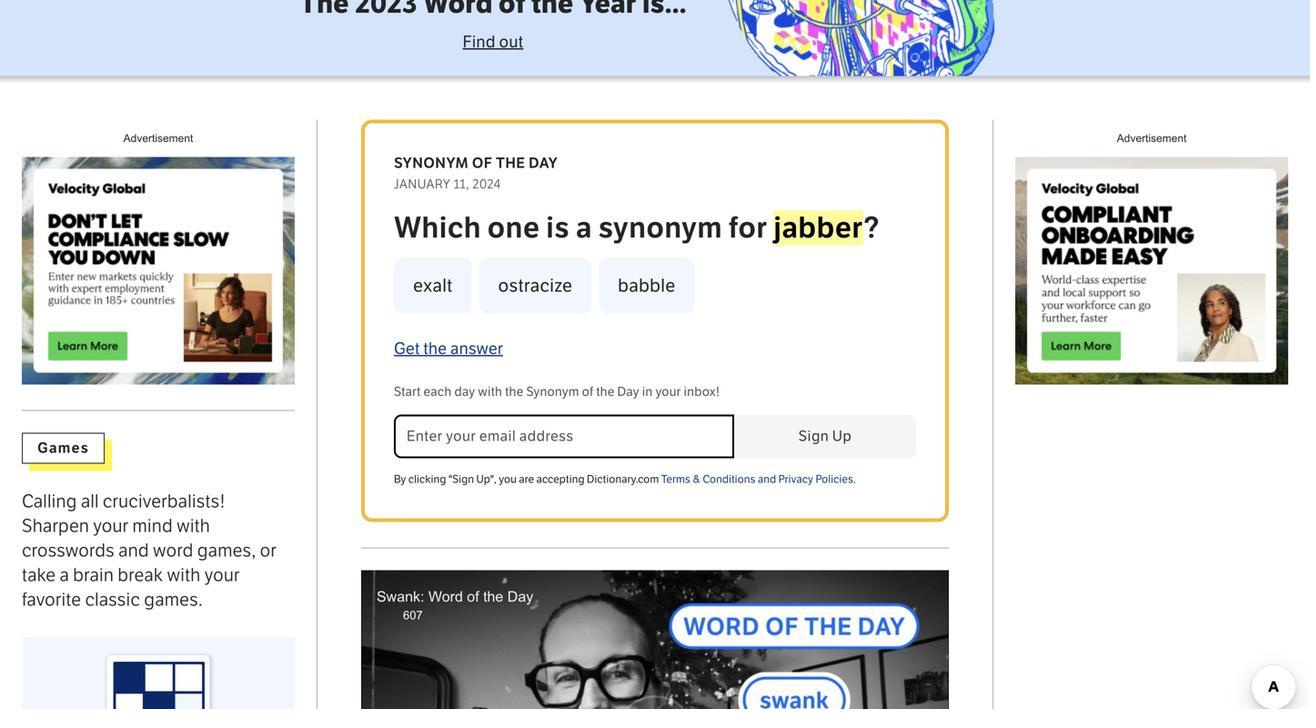 Task type: vqa. For each thing, say whether or not it's contained in the screenshot.
the topmost Your
yes



Task type: locate. For each thing, give the bounding box(es) containing it.
of up enter your email address text box
[[582, 384, 594, 399]]

word
[[429, 588, 463, 605]]

0 vertical spatial of
[[472, 154, 493, 172]]

day right the word
[[508, 588, 534, 605]]

0 horizontal spatial advertisement element
[[22, 157, 295, 384]]

your down all
[[93, 515, 129, 537]]

your
[[656, 384, 681, 399], [93, 515, 129, 537], [205, 564, 240, 586]]

with up word
[[177, 515, 210, 537]]

0 horizontal spatial synonym
[[394, 154, 469, 172]]

calling
[[22, 490, 77, 512]]

up",
[[477, 473, 497, 485]]

are
[[519, 473, 534, 485]]

day inside video player region
[[508, 588, 534, 605]]

0 vertical spatial a
[[576, 210, 592, 245]]

and up break
[[118, 540, 149, 561]]

2 vertical spatial of
[[467, 588, 479, 605]]

and left privacy
[[758, 473, 777, 485]]

the left in
[[596, 384, 615, 399]]

1 vertical spatial synonym
[[526, 384, 579, 399]]

2 horizontal spatial your
[[656, 384, 681, 399]]

a right is
[[576, 210, 592, 245]]

your right in
[[656, 384, 681, 399]]

games.
[[144, 589, 203, 611]]

babble link
[[599, 258, 695, 314]]

1 horizontal spatial day
[[618, 384, 640, 399]]

0 horizontal spatial day
[[508, 588, 534, 605]]

the right the word
[[483, 588, 504, 605]]

0 vertical spatial synonym
[[394, 154, 469, 172]]

of inside video player region
[[467, 588, 479, 605]]

0 horizontal spatial your
[[93, 515, 129, 537]]

with
[[478, 384, 503, 399], [177, 515, 210, 537], [167, 564, 201, 586]]

0 horizontal spatial a
[[60, 564, 69, 586]]

1 vertical spatial day
[[508, 588, 534, 605]]

take
[[22, 564, 56, 586]]

the inside "synonym of the day january 11, 2024"
[[496, 154, 526, 172]]

1 vertical spatial a
[[60, 564, 69, 586]]

cruciverbalists!
[[103, 490, 226, 512]]

of right the word
[[467, 588, 479, 605]]

1 advertisement element from the left
[[22, 157, 295, 384]]

the up 2024
[[496, 154, 526, 172]]

you
[[499, 473, 517, 485]]

the inside get the answer link
[[423, 339, 447, 359]]

swank: word of the day
[[377, 588, 534, 605]]

advertisement element
[[22, 157, 295, 384], [1016, 157, 1289, 384]]

calling all cruciverbalists! sharpen your mind with crosswords and word games, or take a brain break with your favorite classic games.
[[22, 490, 277, 611]]

a inside calling all cruciverbalists! sharpen your mind with crosswords and word games, or take a brain break with your favorite classic games.
[[60, 564, 69, 586]]

find
[[463, 32, 496, 52]]

or
[[260, 540, 277, 561]]

start
[[394, 384, 421, 399]]

&
[[693, 473, 701, 485]]

inbox!
[[684, 384, 720, 399]]

1 advertisement from the left
[[123, 132, 193, 144]]

sign up
[[799, 427, 852, 445]]

exalt link
[[394, 258, 472, 314]]

advertisement
[[123, 132, 193, 144], [1117, 132, 1187, 144]]

day up is
[[529, 154, 558, 172]]

classic
[[85, 589, 140, 611]]

get the answer link
[[394, 336, 917, 362]]

with up 'games.'
[[167, 564, 201, 586]]

0 vertical spatial day
[[529, 154, 558, 172]]

ostracize
[[498, 275, 573, 297]]

day
[[618, 384, 640, 399], [508, 588, 534, 605]]

2 advertisement from the left
[[1117, 132, 1187, 144]]

day right each
[[455, 384, 475, 399]]

a
[[576, 210, 592, 245], [60, 564, 69, 586]]

babble
[[618, 275, 676, 297]]

brain
[[73, 564, 114, 586]]

dictionary.com
[[587, 473, 659, 485]]

1 horizontal spatial synonym
[[526, 384, 579, 399]]

of inside "synonym of the day january 11, 2024"
[[472, 154, 493, 172]]

1 horizontal spatial and
[[758, 473, 777, 485]]

2024
[[473, 177, 501, 192]]

the
[[496, 154, 526, 172], [423, 339, 447, 359], [505, 384, 524, 399], [596, 384, 615, 399], [483, 588, 504, 605]]

1 horizontal spatial advertisement
[[1117, 132, 1187, 144]]

1 vertical spatial and
[[118, 540, 149, 561]]

synonym up enter your email address text box
[[526, 384, 579, 399]]

crosswords
[[22, 540, 115, 561]]

mind
[[132, 515, 173, 537]]

with down answer
[[478, 384, 503, 399]]

for
[[729, 210, 768, 245]]

0 vertical spatial day
[[618, 384, 640, 399]]

0 horizontal spatial advertisement
[[123, 132, 193, 144]]

synonym inside "synonym of the day january 11, 2024"
[[394, 154, 469, 172]]

all
[[81, 490, 99, 512]]

which one is a synonym for jabber ?
[[394, 210, 880, 245]]

0 vertical spatial and
[[758, 473, 777, 485]]

a down the crosswords
[[60, 564, 69, 586]]

day
[[529, 154, 558, 172], [455, 384, 475, 399]]

the right get
[[423, 339, 447, 359]]

1 horizontal spatial advertisement element
[[1016, 157, 1289, 384]]

1 vertical spatial day
[[455, 384, 475, 399]]

11,
[[454, 177, 470, 192]]

terms & conditions and privacy policies. link
[[661, 473, 856, 485]]

day left in
[[618, 384, 640, 399]]

games
[[37, 439, 89, 457]]

0 horizontal spatial and
[[118, 540, 149, 561]]

terms
[[661, 473, 691, 485]]

synonym up january
[[394, 154, 469, 172]]

synonym
[[394, 154, 469, 172], [526, 384, 579, 399]]

of
[[472, 154, 493, 172], [582, 384, 594, 399], [467, 588, 479, 605]]

1 horizontal spatial a
[[576, 210, 592, 245]]

0 vertical spatial with
[[478, 384, 503, 399]]

your down games, at bottom left
[[205, 564, 240, 586]]

of up 2024
[[472, 154, 493, 172]]

1 horizontal spatial day
[[529, 154, 558, 172]]

ostracize link
[[479, 258, 592, 314]]

answer
[[450, 339, 503, 359]]

each
[[424, 384, 452, 399]]

0 vertical spatial your
[[656, 384, 681, 399]]

advertisement for second advertisement element
[[1117, 132, 1187, 144]]

privacy
[[779, 473, 814, 485]]

in
[[642, 384, 653, 399]]

Enter your email address text field
[[394, 414, 735, 458]]

607
[[403, 608, 423, 622]]

2 vertical spatial your
[[205, 564, 240, 586]]

1 vertical spatial your
[[93, 515, 129, 537]]

and
[[758, 473, 777, 485], [118, 540, 149, 561]]

exalt
[[413, 275, 453, 297]]



Task type: describe. For each thing, give the bounding box(es) containing it.
"sign
[[449, 473, 474, 485]]

and inside calling all cruciverbalists! sharpen your mind with crosswords and word games, or take a brain break with your favorite classic games.
[[118, 540, 149, 561]]

synonym
[[598, 210, 723, 245]]

word
[[153, 540, 193, 561]]

january
[[394, 177, 451, 192]]

jabber
[[774, 210, 864, 245]]

sign
[[799, 427, 829, 445]]

by clicking "sign up", you are accepting dictionary.com terms & conditions and privacy policies.
[[394, 473, 856, 485]]

games,
[[197, 540, 256, 561]]

?
[[864, 210, 880, 245]]

1 vertical spatial with
[[177, 515, 210, 537]]

1 vertical spatial of
[[582, 384, 594, 399]]

up
[[833, 427, 852, 445]]

advertisement for second advertisement element from right
[[123, 132, 193, 144]]

sign up button
[[735, 414, 917, 458]]

video player region
[[361, 570, 949, 709]]

get the answer
[[394, 339, 503, 359]]

favorite
[[22, 589, 81, 611]]

the up enter your email address text box
[[505, 384, 524, 399]]

find out link
[[463, 32, 524, 52]]

break
[[118, 564, 163, 586]]

out
[[499, 32, 524, 52]]

1 horizontal spatial your
[[205, 564, 240, 586]]

sharpen
[[22, 515, 89, 537]]

get
[[394, 339, 420, 359]]

policies.
[[816, 473, 856, 485]]

which
[[394, 210, 481, 245]]

the inside video player region
[[483, 588, 504, 605]]

synonym of the day january 11, 2024
[[394, 154, 558, 192]]

2 advertisement element from the left
[[1016, 157, 1289, 384]]

2 vertical spatial with
[[167, 564, 201, 586]]

day inside "synonym of the day january 11, 2024"
[[529, 154, 558, 172]]

start each day with the synonym of the day in your inbox!
[[394, 384, 720, 399]]

accepting
[[537, 473, 585, 485]]

daily crossword image
[[22, 637, 295, 709]]

conditions
[[703, 473, 756, 485]]

one
[[487, 210, 540, 245]]

by
[[394, 473, 406, 485]]

find out
[[463, 32, 524, 52]]

swank:
[[377, 588, 425, 605]]

clicking
[[408, 473, 446, 485]]

is
[[546, 210, 570, 245]]

0 horizontal spatial day
[[455, 384, 475, 399]]



